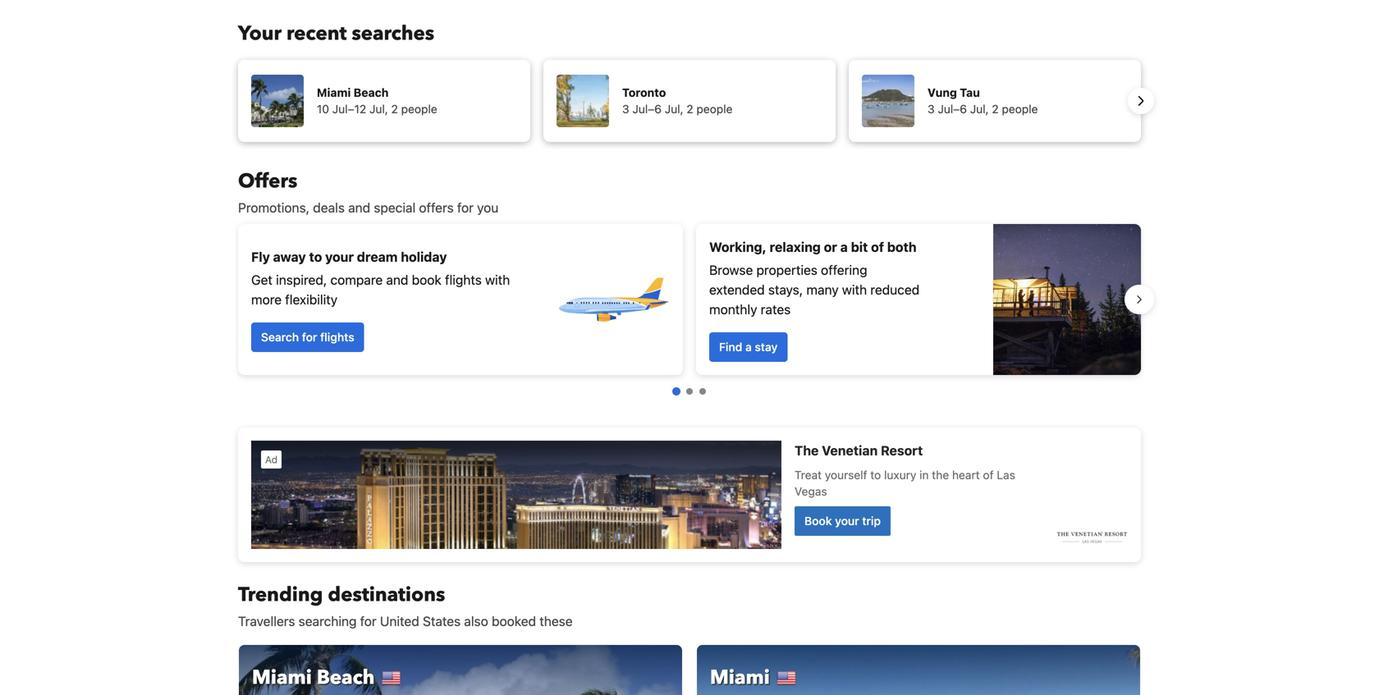 Task type: describe. For each thing, give the bounding box(es) containing it.
or
[[824, 239, 838, 255]]

miami beach 10 jul–12 jul, 2 people
[[317, 86, 437, 116]]

flexibility
[[285, 292, 338, 308]]

jul, for vung tau
[[971, 102, 989, 116]]

with inside fly away to your dream holiday get inspired, compare and book flights with more flexibility
[[485, 272, 510, 288]]

united
[[380, 614, 419, 629]]

also
[[464, 614, 488, 629]]

offering
[[821, 262, 868, 278]]

people for 10 jul–12 jul, 2 people
[[401, 102, 437, 116]]

0 horizontal spatial for
[[302, 331, 317, 344]]

extended
[[710, 282, 765, 298]]

search for flights link
[[251, 323, 364, 352]]

holiday
[[401, 249, 447, 265]]

away
[[273, 249, 306, 265]]

monthly
[[710, 302, 758, 317]]

miami for miami
[[710, 665, 770, 692]]

find a stay link
[[710, 333, 788, 362]]

miami beach
[[252, 665, 375, 692]]

2 for miami beach
[[391, 102, 398, 116]]

a photo of a couple stood in front of a cabin in a forest at night image
[[994, 224, 1142, 375]]

working,
[[710, 239, 767, 255]]

find a stay
[[719, 340, 778, 354]]

and inside offers promotions, deals and special offers for you
[[348, 200, 371, 216]]

working, relaxing or a bit of both browse properties offering extended stays, many with reduced monthly rates
[[710, 239, 920, 317]]

dream
[[357, 249, 398, 265]]

advertisement region
[[238, 428, 1142, 563]]

3 inside 'toronto 3 jul–6 jul, 2 people'
[[623, 102, 630, 116]]

get
[[251, 272, 273, 288]]

you
[[477, 200, 499, 216]]

miami for miami beach 10 jul–12 jul, 2 people
[[317, 86, 351, 99]]

browse
[[710, 262, 753, 278]]

of
[[871, 239, 884, 255]]

miami link
[[696, 645, 1142, 696]]

recent
[[287, 20, 347, 47]]

properties
[[757, 262, 818, 278]]

relaxing
[[770, 239, 821, 255]]

offers promotions, deals and special offers for you
[[238, 168, 499, 216]]

inspired,
[[276, 272, 327, 288]]

2 inside 'toronto 3 jul–6 jul, 2 people'
[[687, 102, 694, 116]]

reduced
[[871, 282, 920, 298]]

search for flights
[[261, 331, 355, 344]]

people inside 'toronto 3 jul–6 jul, 2 people'
[[697, 102, 733, 116]]

and inside fly away to your dream holiday get inspired, compare and book flights with more flexibility
[[386, 272, 409, 288]]

travellers
[[238, 614, 295, 629]]

jul–6 inside 'toronto 3 jul–6 jul, 2 people'
[[633, 102, 662, 116]]

flights inside the search for flights link
[[320, 331, 355, 344]]

vung tau 3 jul–6 jul, 2 people
[[928, 86, 1038, 116]]



Task type: vqa. For each thing, say whether or not it's contained in the screenshot.
Bay See availability
no



Task type: locate. For each thing, give the bounding box(es) containing it.
your
[[325, 249, 354, 265]]

1 2 from the left
[[391, 102, 398, 116]]

1 horizontal spatial miami
[[317, 86, 351, 99]]

3 2 from the left
[[992, 102, 999, 116]]

jul–12
[[332, 102, 366, 116]]

beach up jul–12
[[354, 86, 389, 99]]

flights inside fly away to your dream holiday get inspired, compare and book flights with more flexibility
[[445, 272, 482, 288]]

1 horizontal spatial people
[[697, 102, 733, 116]]

jul,
[[370, 102, 388, 116], [665, 102, 684, 116], [971, 102, 989, 116]]

0 horizontal spatial jul–6
[[633, 102, 662, 116]]

0 vertical spatial flights
[[445, 272, 482, 288]]

beach for miami beach 10 jul–12 jul, 2 people
[[354, 86, 389, 99]]

10
[[317, 102, 329, 116]]

your recent searches
[[238, 20, 435, 47]]

bit
[[851, 239, 868, 255]]

compare
[[331, 272, 383, 288]]

book
[[412, 272, 442, 288]]

2 horizontal spatial miami
[[710, 665, 770, 692]]

1 vertical spatial beach
[[317, 665, 375, 692]]

1 3 from the left
[[623, 102, 630, 116]]

1 horizontal spatial jul–6
[[938, 102, 967, 116]]

beach
[[354, 86, 389, 99], [317, 665, 375, 692]]

trending destinations travellers searching for united states also booked these
[[238, 582, 573, 629]]

0 horizontal spatial 2
[[391, 102, 398, 116]]

2 jul, from the left
[[665, 102, 684, 116]]

0 vertical spatial for
[[457, 200, 474, 216]]

for
[[457, 200, 474, 216], [302, 331, 317, 344], [360, 614, 377, 629]]

for right search
[[302, 331, 317, 344]]

and right deals in the top left of the page
[[348, 200, 371, 216]]

1 region from the top
[[225, 53, 1155, 149]]

1 vertical spatial for
[[302, 331, 317, 344]]

your
[[238, 20, 282, 47]]

2 horizontal spatial jul,
[[971, 102, 989, 116]]

fly
[[251, 249, 270, 265]]

2 for vung tau
[[992, 102, 999, 116]]

3 down toronto
[[623, 102, 630, 116]]

deals
[[313, 200, 345, 216]]

jul, down tau
[[971, 102, 989, 116]]

2 region from the top
[[225, 218, 1155, 382]]

0 horizontal spatial jul,
[[370, 102, 388, 116]]

jul, inside vung tau 3 jul–6 jul, 2 people
[[971, 102, 989, 116]]

and left book
[[386, 272, 409, 288]]

2 inside vung tau 3 jul–6 jul, 2 people
[[992, 102, 999, 116]]

with inside working, relaxing or a bit of both browse properties offering extended stays, many with reduced monthly rates
[[842, 282, 867, 298]]

0 horizontal spatial and
[[348, 200, 371, 216]]

1 jul, from the left
[[370, 102, 388, 116]]

for left you
[[457, 200, 474, 216]]

a right or
[[841, 239, 848, 255]]

for inside trending destinations travellers searching for united states also booked these
[[360, 614, 377, 629]]

0 horizontal spatial a
[[746, 340, 752, 354]]

fly away to your dream holiday image
[[555, 242, 670, 357]]

destinations
[[328, 582, 445, 609]]

1 jul–6 from the left
[[633, 102, 662, 116]]

people inside miami beach 10 jul–12 jul, 2 people
[[401, 102, 437, 116]]

trending
[[238, 582, 323, 609]]

beach for miami beach
[[317, 665, 375, 692]]

3 people from the left
[[1002, 102, 1038, 116]]

2 jul–6 from the left
[[938, 102, 967, 116]]

3
[[623, 102, 630, 116], [928, 102, 935, 116]]

for inside offers promotions, deals and special offers for you
[[457, 200, 474, 216]]

a
[[841, 239, 848, 255], [746, 340, 752, 354]]

1 horizontal spatial flights
[[445, 272, 482, 288]]

people for 3 jul–6 jul, 2 people
[[1002, 102, 1038, 116]]

2 horizontal spatial people
[[1002, 102, 1038, 116]]

search
[[261, 331, 299, 344]]

1 horizontal spatial with
[[842, 282, 867, 298]]

stays,
[[769, 282, 803, 298]]

0 horizontal spatial people
[[401, 102, 437, 116]]

0 horizontal spatial 3
[[623, 102, 630, 116]]

1 vertical spatial a
[[746, 340, 752, 354]]

jul–6
[[633, 102, 662, 116], [938, 102, 967, 116]]

both
[[888, 239, 917, 255]]

2 3 from the left
[[928, 102, 935, 116]]

flights
[[445, 272, 482, 288], [320, 331, 355, 344]]

3 down vung
[[928, 102, 935, 116]]

jul, inside 'toronto 3 jul–6 jul, 2 people'
[[665, 102, 684, 116]]

miami inside miami beach 10 jul–12 jul, 2 people
[[317, 86, 351, 99]]

searching
[[299, 614, 357, 629]]

offers
[[419, 200, 454, 216]]

2 horizontal spatial for
[[457, 200, 474, 216]]

0 horizontal spatial flights
[[320, 331, 355, 344]]

1 vertical spatial region
[[225, 218, 1155, 382]]

1 horizontal spatial 2
[[687, 102, 694, 116]]

miami for miami beach
[[252, 665, 312, 692]]

searches
[[352, 20, 435, 47]]

jul, inside miami beach 10 jul–12 jul, 2 people
[[370, 102, 388, 116]]

these
[[540, 614, 573, 629]]

jul, down toronto
[[665, 102, 684, 116]]

0 vertical spatial a
[[841, 239, 848, 255]]

promotions,
[[238, 200, 310, 216]]

jul, for miami beach
[[370, 102, 388, 116]]

stay
[[755, 340, 778, 354]]

fly away to your dream holiday get inspired, compare and book flights with more flexibility
[[251, 249, 510, 308]]

main content
[[225, 168, 1155, 696]]

beach down searching
[[317, 665, 375, 692]]

0 vertical spatial and
[[348, 200, 371, 216]]

region containing working, relaxing or a bit of both
[[225, 218, 1155, 382]]

rates
[[761, 302, 791, 317]]

1 vertical spatial and
[[386, 272, 409, 288]]

2 people from the left
[[697, 102, 733, 116]]

offers
[[238, 168, 298, 195]]

1 horizontal spatial 3
[[928, 102, 935, 116]]

1 horizontal spatial a
[[841, 239, 848, 255]]

region
[[225, 53, 1155, 149], [225, 218, 1155, 382]]

to
[[309, 249, 322, 265]]

jul–6 down vung
[[938, 102, 967, 116]]

vung
[[928, 86, 957, 99]]

miami
[[317, 86, 351, 99], [252, 665, 312, 692], [710, 665, 770, 692]]

next image
[[1132, 91, 1151, 111]]

2 2 from the left
[[687, 102, 694, 116]]

many
[[807, 282, 839, 298]]

toronto 3 jul–6 jul, 2 people
[[623, 86, 733, 116]]

0 horizontal spatial miami
[[252, 665, 312, 692]]

jul, right jul–12
[[370, 102, 388, 116]]

miami beach link
[[238, 645, 683, 696]]

1 horizontal spatial jul,
[[665, 102, 684, 116]]

special
[[374, 200, 416, 216]]

a left stay
[[746, 340, 752, 354]]

1 horizontal spatial for
[[360, 614, 377, 629]]

0 vertical spatial region
[[225, 53, 1155, 149]]

progress bar
[[673, 388, 706, 396]]

2
[[391, 102, 398, 116], [687, 102, 694, 116], [992, 102, 999, 116]]

tau
[[960, 86, 980, 99]]

main content containing offers
[[225, 168, 1155, 696]]

and
[[348, 200, 371, 216], [386, 272, 409, 288]]

booked
[[492, 614, 536, 629]]

jul–6 inside vung tau 3 jul–6 jul, 2 people
[[938, 102, 967, 116]]

with down offering
[[842, 282, 867, 298]]

2 horizontal spatial 2
[[992, 102, 999, 116]]

with
[[485, 272, 510, 288], [842, 282, 867, 298]]

with right book
[[485, 272, 510, 288]]

a inside "link"
[[746, 340, 752, 354]]

3 jul, from the left
[[971, 102, 989, 116]]

for left united
[[360, 614, 377, 629]]

progress bar inside main content
[[673, 388, 706, 396]]

more
[[251, 292, 282, 308]]

toronto
[[623, 86, 666, 99]]

find
[[719, 340, 743, 354]]

1 horizontal spatial and
[[386, 272, 409, 288]]

beach inside miami beach 10 jul–12 jul, 2 people
[[354, 86, 389, 99]]

0 vertical spatial beach
[[354, 86, 389, 99]]

3 inside vung tau 3 jul–6 jul, 2 people
[[928, 102, 935, 116]]

flights right book
[[445, 272, 482, 288]]

a inside working, relaxing or a bit of both browse properties offering extended stays, many with reduced monthly rates
[[841, 239, 848, 255]]

2 inside miami beach 10 jul–12 jul, 2 people
[[391, 102, 398, 116]]

2 vertical spatial for
[[360, 614, 377, 629]]

1 vertical spatial flights
[[320, 331, 355, 344]]

0 horizontal spatial with
[[485, 272, 510, 288]]

people
[[401, 102, 437, 116], [697, 102, 733, 116], [1002, 102, 1038, 116]]

region containing miami beach
[[225, 53, 1155, 149]]

1 people from the left
[[401, 102, 437, 116]]

flights down the 'flexibility'
[[320, 331, 355, 344]]

people inside vung tau 3 jul–6 jul, 2 people
[[1002, 102, 1038, 116]]

states
[[423, 614, 461, 629]]

jul–6 down toronto
[[633, 102, 662, 116]]



